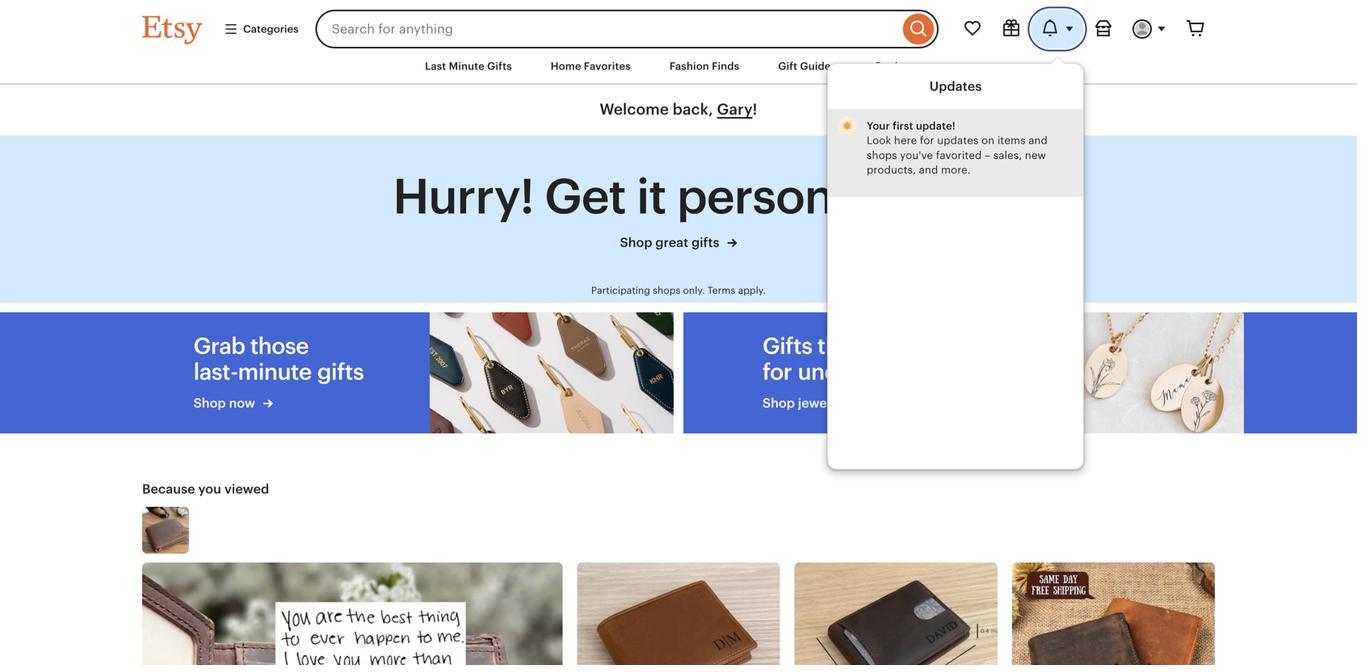 Task type: vqa. For each thing, say whether or not it's contained in the screenshot.
Remove Button related to $ 26.99
no



Task type: locate. For each thing, give the bounding box(es) containing it.
shop
[[620, 235, 653, 250], [194, 396, 226, 411], [763, 396, 795, 411]]

1 vertical spatial shops
[[653, 285, 681, 296]]

1 horizontal spatial gifts
[[763, 333, 813, 359]]

those
[[250, 333, 309, 359]]

1 vertical spatial gifts
[[763, 333, 813, 359]]

that
[[818, 333, 859, 359]]

0 vertical spatial and
[[1029, 135, 1048, 147]]

0 vertical spatial shops
[[867, 149, 898, 162]]

shop down last-
[[194, 396, 226, 411]]

your
[[867, 120, 890, 132]]

minute
[[449, 60, 485, 72]]

1 vertical spatial and
[[919, 164, 939, 176]]

gifts right minute
[[487, 60, 512, 72]]

1 horizontal spatial shop
[[620, 235, 653, 250]]

0 horizontal spatial shop
[[194, 396, 226, 411]]

gift
[[779, 60, 798, 72]]

welcome
[[600, 101, 669, 118]]

because
[[142, 482, 195, 497]]

more.
[[941, 164, 971, 176]]

minute gifts
[[238, 359, 364, 385]]

fashion
[[670, 60, 710, 72]]

personalized
[[677, 169, 965, 224]]

–
[[985, 149, 991, 162]]

because you viewed
[[142, 482, 269, 497]]

none search field inside the updates banner
[[316, 10, 939, 48]]

menu bar
[[113, 48, 1245, 85]]

jewelry
[[798, 396, 843, 411]]

None search field
[[316, 10, 939, 48]]

update!
[[916, 120, 956, 132]]

gifts inside gifts that glitter for under $50
[[763, 333, 813, 359]]

first
[[893, 120, 914, 132]]

last-
[[194, 359, 238, 385]]

glitter
[[864, 333, 927, 359]]

2 horizontal spatial shop
[[763, 396, 795, 411]]

0 horizontal spatial gifts
[[487, 60, 512, 72]]

home
[[551, 60, 581, 72]]

personalized men wallet, handwriting wallet, leather mens wallet, engraved wallet, custom leather gift, gift for him, christmas gift for him image
[[1012, 563, 1215, 666]]

1 vertical spatial personalized leather mens wallet, christmas gift for boyfriend, him, husband, father, dad, handwriting engraved custom anniversary wallet image
[[142, 563, 563, 666]]

gifts left that
[[763, 333, 813, 359]]

0 vertical spatial personalized leather mens wallet, christmas gift for boyfriend, him, husband, father, dad, handwriting engraved custom anniversary wallet image
[[142, 507, 189, 554]]

personalized leather mens wallet, christmas gift for boyfriend, him, husband, father, dad, handwriting engraved custom anniversary wallet image
[[142, 507, 189, 554], [142, 563, 563, 666]]

shop left jewelry
[[763, 396, 795, 411]]

shops inside your first update! look here for updates on items and shops you've favorited – sales, new products, and more.
[[867, 149, 898, 162]]

2 personalized leather mens wallet, christmas gift for boyfriend, him, husband, father, dad, handwriting engraved custom anniversary wallet image from the top
[[142, 563, 563, 666]]

gifts that glitter for under $50
[[763, 333, 927, 385]]

and
[[1029, 135, 1048, 147], [919, 164, 939, 176]]

welcome back, gary !
[[600, 101, 758, 118]]

shop left great
[[620, 235, 653, 250]]

shop great gifts
[[620, 235, 723, 250]]

Search for anything text field
[[316, 10, 899, 48]]

0 vertical spatial gifts
[[487, 60, 512, 72]]

shop jewelry
[[763, 396, 846, 411]]

only.
[[683, 285, 705, 296]]

1 horizontal spatial shops
[[867, 149, 898, 162]]

personalized leather men wallet, custom handwriting engraved wallet, christmas gift for him/husband/boyfriend/anniversary/dad/fathers/son image
[[577, 563, 780, 666]]

gift guides
[[779, 60, 837, 72]]

you've
[[900, 149, 934, 162]]

and up new
[[1029, 135, 1048, 147]]

hurry!
[[393, 169, 534, 224]]

shops down look
[[867, 149, 898, 162]]

four stainless steel oval plate necklaces shown in gold featuring personalized birth flowers and one with a custom name written in a cursive font. image
[[1000, 313, 1245, 434]]

shops left 'only.'
[[653, 285, 681, 296]]

guides
[[800, 60, 837, 72]]

and down you've
[[919, 164, 939, 176]]

shops
[[867, 149, 898, 162], [653, 285, 681, 296]]

home favorites link
[[539, 52, 643, 81]]

products,
[[867, 164, 916, 176]]

gary link
[[717, 101, 753, 118]]

shop for grab those
[[194, 396, 226, 411]]

gifts
[[487, 60, 512, 72], [763, 333, 813, 359]]

gift guides link
[[766, 52, 849, 81]]

items
[[998, 135, 1026, 147]]

!
[[753, 101, 758, 118]]



Task type: describe. For each thing, give the bounding box(es) containing it.
great
[[656, 235, 689, 250]]

updates
[[938, 135, 979, 147]]

sales,
[[994, 149, 1023, 162]]

participating
[[591, 285, 651, 296]]

updates
[[930, 79, 982, 94]]

shop great gifts link
[[393, 233, 965, 252]]

0 horizontal spatial and
[[919, 164, 939, 176]]

shop for hurry! get it personalized
[[620, 235, 653, 250]]

last minute gifts link
[[413, 52, 524, 81]]

1 horizontal spatial and
[[1029, 135, 1048, 147]]

grab
[[194, 333, 245, 359]]

shop for gifts that glitter for under $50
[[763, 396, 795, 411]]

get
[[545, 169, 626, 224]]

shop jewelry link
[[763, 395, 936, 413]]

categories button
[[212, 14, 311, 44]]

menu bar containing last minute gifts
[[113, 48, 1245, 85]]

grab those last-minute gifts
[[194, 333, 364, 385]]

shop now link
[[194, 395, 364, 413]]

for
[[920, 135, 935, 147]]

new
[[1025, 149, 1047, 162]]

last
[[425, 60, 446, 72]]

viewed
[[225, 482, 269, 497]]

on
[[982, 135, 995, 147]]

hurry! get it personalized
[[393, 169, 965, 224]]

your first update! look here for updates on items and shops you've favorited – sales, new products, and more.
[[867, 120, 1048, 176]]

gifts
[[692, 235, 720, 250]]

categories
[[243, 23, 299, 35]]

you
[[198, 482, 221, 497]]

favorites
[[584, 60, 631, 72]]

for under $50
[[763, 359, 909, 385]]

fashion finds
[[670, 60, 740, 72]]

here
[[895, 135, 917, 147]]

back,
[[673, 101, 714, 118]]

0 horizontal spatial shops
[[653, 285, 681, 296]]

look
[[867, 135, 892, 147]]

gary
[[717, 101, 753, 118]]

1 personalized leather mens wallet, christmas gift for boyfriend, him, husband, father, dad, handwriting engraved custom anniversary wallet image from the top
[[142, 507, 189, 554]]

home favorites
[[551, 60, 631, 72]]

updates banner
[[113, 0, 1245, 470]]

terms apply.
[[708, 285, 766, 296]]

finds
[[712, 60, 740, 72]]

last minute gifts
[[425, 60, 512, 72]]

fashion finds link
[[658, 52, 752, 81]]

participating shops only. terms apply.
[[591, 285, 766, 296]]

now
[[229, 396, 255, 411]]

gifts inside last minute gifts link
[[487, 60, 512, 72]]

shop now
[[194, 396, 258, 411]]

favorited
[[936, 149, 982, 162]]

it
[[637, 169, 666, 224]]

personalized minimalist leather mens wallet, handwriting custom slim wallet, christmas gift for him / dad / son / boyfriend / husband/father image
[[795, 563, 998, 666]]

italian leather key chains featuring solid brass oval keyrings shown in a variety of colors and personalized options. image
[[430, 313, 674, 434]]



